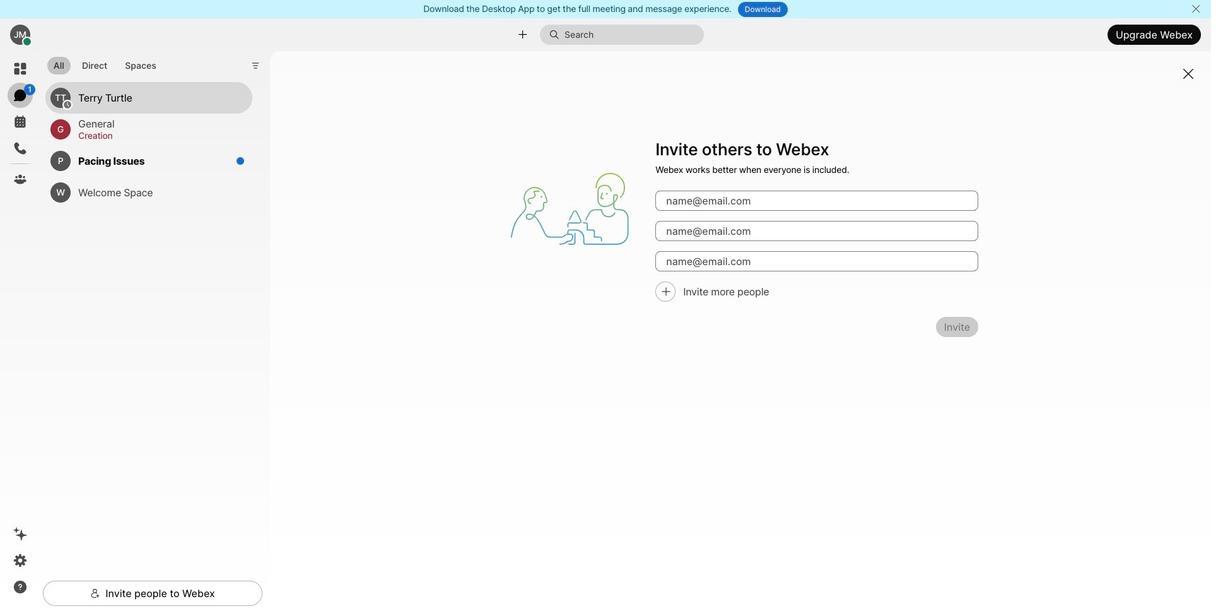 Task type: describe. For each thing, give the bounding box(es) containing it.
webex tab list
[[8, 56, 35, 192]]

terry turtle list item
[[45, 82, 252, 113]]

1 name@email.com email field from the top
[[656, 191, 979, 211]]

2 name@email.com email field from the top
[[656, 221, 979, 241]]

creation element
[[78, 129, 237, 142]]



Task type: vqa. For each thing, say whether or not it's contained in the screenshot.
the 'Webex' tab list
yes



Task type: locate. For each thing, give the bounding box(es) containing it.
name@email.com email field
[[656, 191, 979, 211], [656, 221, 979, 241], [656, 251, 979, 272]]

welcome space list item
[[45, 177, 252, 208]]

1 vertical spatial name@email.com email field
[[656, 221, 979, 241]]

general list item
[[45, 113, 252, 145]]

0 vertical spatial name@email.com email field
[[656, 191, 979, 211]]

invite others to webex image
[[499, 138, 641, 280]]

3 name@email.com email field from the top
[[656, 251, 979, 272]]

2 vertical spatial name@email.com email field
[[656, 251, 979, 272]]

cancel_16 image
[[1192, 4, 1202, 14]]

tab list
[[44, 49, 166, 78]]

pacing issues, new messages list item
[[45, 145, 252, 177]]

new messages image
[[236, 156, 245, 165]]

navigation
[[0, 51, 40, 611]]



